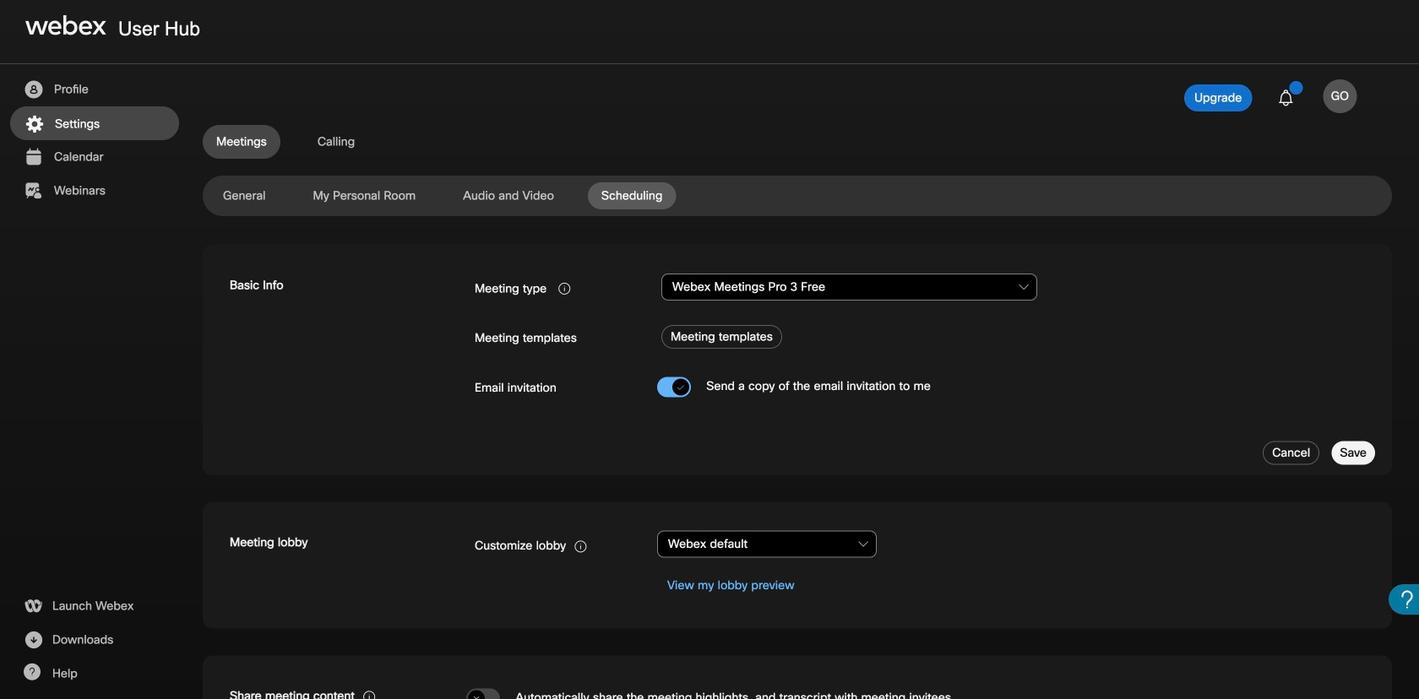 Task type: locate. For each thing, give the bounding box(es) containing it.
mds content download_filled image
[[23, 630, 44, 651]]

mds people circle_filled image
[[23, 79, 44, 100]]

0 vertical spatial tab list
[[203, 125, 1393, 159]]

mds meetings_filled image
[[23, 147, 44, 167]]

2 tab list from the top
[[203, 183, 1393, 210]]

1 tab list from the top
[[203, 125, 1393, 159]]

tab list
[[203, 125, 1393, 159], [203, 183, 1393, 210]]

1 vertical spatial tab list
[[203, 183, 1393, 210]]

ng help active image
[[23, 664, 41, 681]]

mds cancel_bold image
[[472, 694, 481, 700]]

mds webex helix filled image
[[23, 597, 43, 617]]



Task type: vqa. For each thing, say whether or not it's contained in the screenshot.
Mds Settings_Filled "icon"
yes



Task type: describe. For each thing, give the bounding box(es) containing it.
mds check_bold image
[[677, 382, 685, 393]]

cisco webex image
[[25, 15, 106, 35]]

mds settings_filled image
[[24, 114, 45, 134]]

mds webinar_filled image
[[23, 181, 44, 201]]



